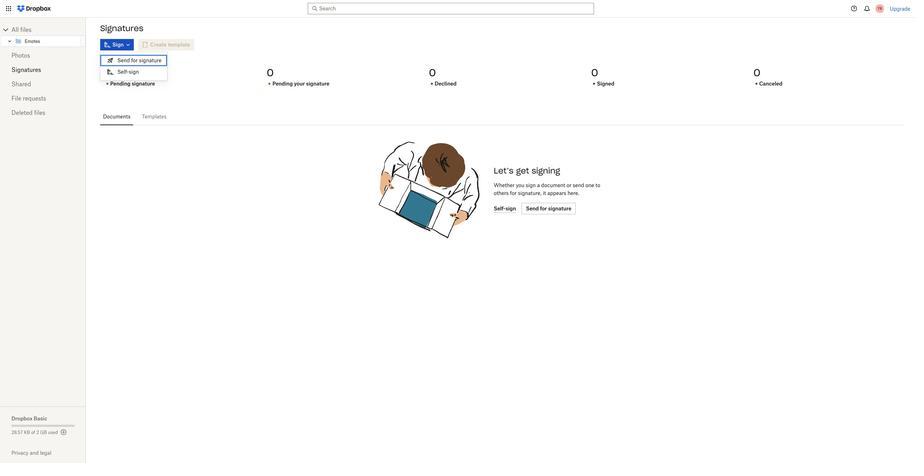 Task type: vqa. For each thing, say whether or not it's contained in the screenshot.
View
no



Task type: describe. For each thing, give the bounding box(es) containing it.
all
[[11, 26, 19, 33]]

send for signature
[[117, 57, 162, 63]]

of
[[31, 430, 35, 435]]

to
[[596, 182, 601, 188]]

pending for pending your signature
[[273, 81, 293, 87]]

for inside whether you sign a document or send one to others for signature, it appears here.
[[510, 190, 517, 196]]

appears
[[548, 190, 567, 196]]

let's get signing
[[494, 166, 561, 176]]

photos link
[[11, 48, 74, 63]]

let's
[[494, 166, 514, 176]]

files for deleted files
[[34, 109, 45, 116]]

1 horizontal spatial signatures
[[100, 23, 144, 33]]

self-
[[117, 69, 129, 75]]

privacy and legal link
[[11, 450, 86, 456]]

get
[[516, 166, 530, 176]]

send for signature menu item
[[100, 55, 167, 66]]

all files
[[11, 26, 32, 33]]

sign inside menu item
[[129, 69, 139, 75]]

emotes
[[25, 38, 40, 44]]

signature down self-sign menu item
[[132, 81, 155, 87]]

files for all files
[[20, 26, 32, 33]]

0 for pending signature
[[105, 66, 112, 79]]

for inside menu item
[[131, 57, 138, 63]]

upgrade link
[[891, 6, 911, 12]]

tab list containing documents
[[100, 108, 905, 125]]

file requests link
[[11, 91, 74, 106]]

signature,
[[518, 190, 542, 196]]

28.57
[[11, 430, 23, 435]]

gb
[[40, 430, 47, 435]]

all files tree
[[1, 24, 86, 47]]

it
[[543, 190, 546, 196]]

0 horizontal spatial signatures
[[11, 66, 41, 73]]

send
[[573, 182, 585, 188]]

here.
[[568, 190, 580, 196]]

signature for send for signature
[[139, 57, 162, 63]]

signature for pending your signature
[[306, 81, 330, 87]]

and
[[30, 450, 39, 456]]

pending your signature
[[273, 81, 330, 87]]

sign inside whether you sign a document or send one to others for signature, it appears here.
[[526, 182, 536, 188]]

send
[[117, 57, 130, 63]]

shared
[[11, 81, 31, 88]]

get more space image
[[59, 428, 68, 437]]

upgrade
[[891, 6, 911, 12]]

one
[[586, 182, 595, 188]]

file
[[11, 95, 21, 102]]

privacy
[[11, 450, 28, 456]]

shared link
[[11, 77, 74, 91]]



Task type: locate. For each thing, give the bounding box(es) containing it.
files
[[20, 26, 32, 33], [34, 109, 45, 116]]

signature inside menu item
[[139, 57, 162, 63]]

for right "send"
[[131, 57, 138, 63]]

1 horizontal spatial pending
[[273, 81, 293, 87]]

or
[[567, 182, 572, 188]]

files inside tree
[[20, 26, 32, 33]]

canceled
[[760, 81, 783, 87]]

0
[[105, 66, 112, 79], [267, 66, 274, 79], [429, 66, 436, 79], [592, 66, 599, 79], [754, 66, 761, 79]]

1 pending from the left
[[110, 81, 131, 87]]

dropbox basic
[[11, 416, 47, 422]]

1 vertical spatial signatures
[[11, 66, 41, 73]]

1 0 from the left
[[105, 66, 112, 79]]

photos
[[11, 52, 30, 59]]

basic
[[34, 416, 47, 422]]

5 0 from the left
[[754, 66, 761, 79]]

1 horizontal spatial files
[[34, 109, 45, 116]]

pending for pending signature
[[110, 81, 131, 87]]

self-sign
[[117, 69, 139, 75]]

templates tab
[[139, 108, 169, 125]]

0 horizontal spatial pending
[[110, 81, 131, 87]]

kb
[[24, 430, 30, 435]]

0 for signed
[[592, 66, 599, 79]]

deleted files
[[11, 109, 45, 116]]

0 horizontal spatial for
[[131, 57, 138, 63]]

signatures
[[100, 23, 144, 33], [11, 66, 41, 73]]

0 vertical spatial for
[[131, 57, 138, 63]]

1 vertical spatial sign
[[526, 182, 536, 188]]

declined
[[435, 81, 457, 87]]

pending left your
[[273, 81, 293, 87]]

sign left 'a'
[[526, 182, 536, 188]]

dropbox logo - go to the homepage image
[[14, 3, 53, 14]]

0 up pending your signature at the top left
[[267, 66, 274, 79]]

all files link
[[11, 24, 86, 35]]

files down file requests link
[[34, 109, 45, 116]]

0 up "declined"
[[429, 66, 436, 79]]

privacy and legal
[[11, 450, 51, 456]]

templates
[[142, 114, 167, 120]]

whether
[[494, 182, 515, 188]]

others
[[494, 190, 509, 196]]

sign
[[129, 69, 139, 75], [526, 182, 536, 188]]

0 left self-
[[105, 66, 112, 79]]

self-sign menu item
[[100, 66, 167, 78]]

0 for canceled
[[754, 66, 761, 79]]

4 0 from the left
[[592, 66, 599, 79]]

documents tab
[[100, 108, 133, 125]]

legal
[[40, 450, 51, 456]]

file requests
[[11, 95, 46, 102]]

documents
[[103, 114, 131, 120]]

2 0 from the left
[[267, 66, 274, 79]]

0 vertical spatial files
[[20, 26, 32, 33]]

1 vertical spatial files
[[34, 109, 45, 116]]

emotes link
[[15, 37, 79, 45]]

1 vertical spatial for
[[510, 190, 517, 196]]

0 horizontal spatial sign
[[129, 69, 139, 75]]

dropbox
[[11, 416, 32, 422]]

1 horizontal spatial sign
[[526, 182, 536, 188]]

used
[[48, 430, 58, 435]]

pending down self-
[[110, 81, 131, 87]]

signed
[[597, 81, 615, 87]]

0 for declined
[[429, 66, 436, 79]]

for
[[131, 57, 138, 63], [510, 190, 517, 196]]

global header element
[[0, 0, 917, 18]]

requests
[[23, 95, 46, 102]]

0 vertical spatial signatures
[[100, 23, 144, 33]]

signatures up "shared"
[[11, 66, 41, 73]]

0 horizontal spatial files
[[20, 26, 32, 33]]

for down you
[[510, 190, 517, 196]]

whether you sign a document or send one to others for signature, it appears here.
[[494, 182, 601, 196]]

signature right your
[[306, 81, 330, 87]]

pending
[[110, 81, 131, 87], [273, 81, 293, 87]]

a
[[538, 182, 540, 188]]

0 up signed
[[592, 66, 599, 79]]

pending signature
[[110, 81, 155, 87]]

signature
[[139, 57, 162, 63], [132, 81, 155, 87], [306, 81, 330, 87]]

you
[[516, 182, 525, 188]]

tab list
[[100, 108, 905, 125]]

sign down send for signature menu item
[[129, 69, 139, 75]]

signatures link
[[11, 63, 74, 77]]

1 horizontal spatial for
[[510, 190, 517, 196]]

0 up canceled
[[754, 66, 761, 79]]

3 0 from the left
[[429, 66, 436, 79]]

deleted
[[11, 109, 33, 116]]

your
[[294, 81, 305, 87]]

signatures up "send"
[[100, 23, 144, 33]]

2
[[36, 430, 39, 435]]

2 pending from the left
[[273, 81, 293, 87]]

signing
[[532, 166, 561, 176]]

document
[[542, 182, 566, 188]]

0 vertical spatial sign
[[129, 69, 139, 75]]

0 for pending your signature
[[267, 66, 274, 79]]

files right all
[[20, 26, 32, 33]]

28.57 kb of 2 gb used
[[11, 430, 58, 435]]

deleted files link
[[11, 106, 74, 120]]

signature up self-sign menu item
[[139, 57, 162, 63]]



